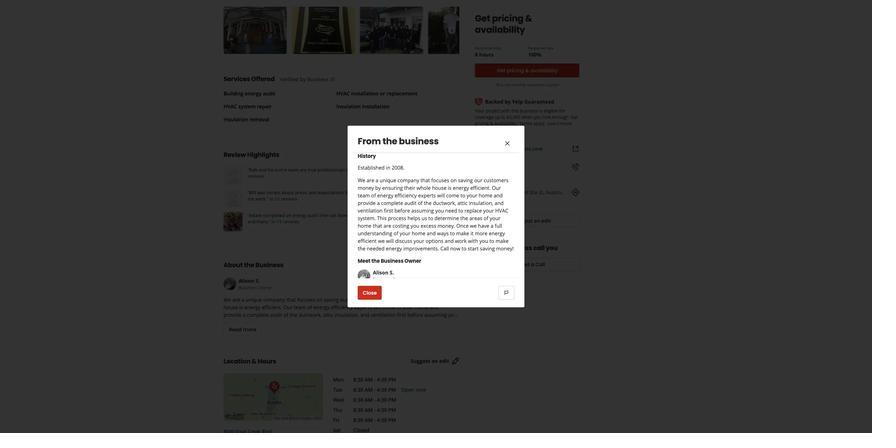 Task type: describe. For each thing, give the bounding box(es) containing it.
assuming for yo
[[425, 312, 447, 319]]

about the business
[[224, 261, 284, 270]]

get inside get pricing & availability
[[475, 12, 491, 25]]

complete for we are a unique company that focuses on saving our customers money by ensuring their whole house is energy efficient.  our team of energy efficiency experts will come to your home and provide a complete audit of the ductwork, attic insulation, and ventilation first before assuming yo …
[[247, 312, 269, 319]]

information
[[396, 212, 421, 218]]

" in 21 reviews
[[267, 196, 298, 202]]

1 vertical spatial in 21 reviews button
[[269, 196, 298, 202]]

8:30 am - 4:30 pm for thu
[[354, 407, 396, 414]]

our for we are a unique company that focuses on saving our customers money by ensuring their whole house is energy efficient.  our team of energy efficiency experts will come to your home and provide a complete audit of the ductwork, attic insulation, and ventilation first before assuming yo …
[[340, 296, 349, 303]]

" for " in 21 reviews
[[267, 196, 269, 202]]

company for we are a unique company that focuses on saving our customers money by ensuring their whole house is energy efficient.  our team of energy efficiency experts will come to your home and provide a complete audit of the ductwork, attic insulation, and ventilation first before assuming you need to replace your hvac system.  this process helps us to determine the areas of your home that are costing you excess money.   once we have a full understanding of your home and ways to make it more energy efficient we will discuss your options and work with you to make the needed energy improvements.  call now to start saving money!
[[398, 177, 420, 184]]

am for tue
[[365, 386, 373, 393]]

is inside your project with this business is eligible for coverage up to $2,500 when you hire through 'get pricing & availability.' terms apply.
[[539, 108, 543, 114]]

2 vertical spatial we
[[378, 238, 385, 245]]

suggest inside button
[[514, 217, 533, 224]]

tue
[[333, 386, 342, 393]]

…
[[454, 312, 458, 319]]

completed an energy audit then sat down with me to review the information and pricing then and there.
[[248, 212, 455, 225]]

request
[[510, 261, 530, 268]]

read more
[[229, 326, 257, 333]]

tx
[[475, 197, 481, 203]]

unique for we are a unique company that focuses on saving our customers money by ensuring their whole house is energy efficient.  our team of energy efficiency experts will come to your home and provide a complete audit of the ductwork, attic insulation, and ventilation first before assuming yo …
[[246, 296, 262, 303]]

are inside we are a unique company that focuses on saving our customers money by ensuring their whole house is energy efficient.  our team of energy efficiency experts will come to your home and provide a complete audit of the ductwork, attic insulation, and ventilation first before assuming yo …
[[233, 296, 240, 303]]

very
[[355, 167, 364, 173]]

their for we are a unique company that focuses on saving our customers money by ensuring their whole house is energy efficient.  our team of energy efficiency experts will come to your home and provide a complete audit of the ductwork, attic insulation, and ventilation first before assuming you need to replace your hvac system.  this process helps us to determine the areas of your home that are costing you excess money.   once we have a full understanding of your home and ways to make it more energy efficient we will discuss your options and work with you to make the needed energy improvements.  call now to start saving money!
[[405, 185, 416, 191]]

us
[[422, 215, 427, 222]]

region inside review highlights element
[[219, 167, 465, 231]]

2 then from the left
[[446, 212, 455, 218]]

austin,
[[546, 189, 563, 196]]

highlights
[[247, 150, 280, 159]]

verified by business
[[280, 76, 329, 83]]

efficient. for we are a unique company that focuses on saving our customers money by ensuring their whole house is energy efficient.  our team of energy efficiency experts will come to your home and provide a complete audit of the ductwork, attic insulation, and ventilation first before assuming you need to replace your hvac system.  this process helps us to determine the areas of your home that are costing you excess money.   once we have a full understanding of your home and ways to make it more energy efficient we will discuss your options and work with you to make the needed energy improvements.  call now to start saving money!
[[471, 185, 491, 191]]

whole for yo
[[435, 296, 449, 303]]

learn more
[[547, 120, 572, 126]]

improvements.
[[404, 245, 439, 252]]

4:30 for fri
[[377, 417, 387, 424]]

installation for hvac
[[351, 90, 379, 97]]

come for yo
[[383, 304, 396, 311]]

repair
[[257, 103, 272, 110]]

discuss
[[395, 238, 413, 245]]

me
[[360, 212, 367, 218]]

kathy r. image
[[224, 190, 243, 209]]

full
[[495, 222, 503, 229]]

efficiency for yo
[[331, 304, 353, 311]]

availability inside get pricing & availability
[[475, 24, 525, 36]]

coverage
[[475, 114, 494, 120]]

call inside button
[[536, 261, 545, 268]]

reviews for was
[[281, 196, 298, 202]]

that for you
[[421, 177, 430, 184]]

audit inside services offered element
[[263, 90, 276, 97]]

edit inside suggest an edit link
[[440, 358, 450, 365]]

we for we are a unique company that focuses on saving our customers money by ensuring their whole house is energy efficient.  our team of energy efficiency experts will come to your home and provide a complete audit of the ductwork, attic insulation, and ventilation first before assuming you need to replace your hvac system.  this process helps us to determine the areas of your home that are costing you excess money.   once we have a full understanding of your home and ways to make it more energy efficient we will discuss your options and work with you to make the needed energy improvements.  call now to start saving money!
[[358, 177, 366, 184]]

hours
[[479, 51, 494, 58]]

recently
[[512, 82, 526, 88]]

money!
[[497, 245, 514, 252]]

work. inside was honest about prices and expectations for our home, and we didn't feel pushed to schedule the work.
[[256, 196, 267, 202]]

understanding
[[358, 230, 393, 237]]

completed
[[263, 212, 285, 218]]

insulation for insulation removal
[[224, 116, 248, 123]]

hire
[[543, 114, 551, 120]]

location & hours
[[224, 357, 276, 366]]

their inside region
[[408, 167, 418, 173]]

suggest an edit button
[[475, 214, 580, 228]]

services
[[224, 75, 250, 83]]

you down the have at bottom
[[480, 238, 489, 245]]

get directions 8500 shoal creek blvd ste 2l austin, tx 78757
[[475, 181, 563, 203]]

by inside we are a unique company that focuses on saving our customers money by ensuring their whole house is energy efficient.  our team of energy efficiency experts will come to your home and provide a complete audit of the ductwork, attic insulation, and ventilation first before assuming you need to replace your hvac system.  this process helps us to determine the areas of your home that are costing you excess money.   once we have a full understanding of your home and ways to make it more energy efficient we will discuss your options and work with you to make the needed energy improvements.  call now to start saving money!
[[376, 185, 381, 191]]

8:30 for fri
[[354, 417, 364, 424]]

suggest an edit link
[[411, 357, 460, 365]]

4:30 for tue
[[377, 386, 387, 393]]

that for yo
[[287, 296, 296, 303]]

alison for 'photo of alison s.' within about the business element
[[239, 277, 254, 284]]

pricing inside your project with this business is eligible for coverage up to $2,500 when you hire through 'get pricing & availability.' terms apply.
[[475, 120, 489, 126]]

provide for we are a unique company that focuses on saving our customers money by ensuring their whole house is energy efficient.  our team of energy efficiency experts will come to your home and provide a complete audit of the ductwork, attic insulation, and ventilation first before assuming yo …
[[224, 312, 242, 319]]

owner for 'photo of alison s.' within about the business element
[[258, 285, 272, 291]]

an inside completed an energy audit then sat down with me to review the information and pricing then and there.
[[286, 212, 292, 218]]

by left the yelp
[[505, 98, 511, 105]]

learn more link
[[547, 120, 572, 126]]

get inside 'get pricing & availability' button
[[497, 67, 506, 74]]

1 vertical spatial saving
[[480, 245, 495, 252]]

owner for 'photo of alison s.' inside the from the business dialog
[[393, 276, 406, 282]]

was
[[257, 190, 265, 196]]

insulation, for yo
[[335, 312, 359, 319]]

the inside completed an energy audit then sat down with me to review the information and pricing then and there.
[[388, 212, 395, 218]]

1 horizontal spatial will
[[386, 238, 394, 245]]

with inside completed an energy audit then sat down with me to review the information and pricing then and there.
[[350, 212, 359, 218]]

process
[[388, 215, 407, 222]]

excess
[[421, 222, 437, 229]]

team for we are a unique company that focuses on saving our customers money by ensuring their whole house is energy efficient.  our team of energy efficiency experts will come to your home and provide a complete audit of the ductwork, attic insulation, and ventilation first before assuming yo …
[[294, 304, 306, 311]]

business for from the business
[[399, 135, 439, 148]]

open
[[401, 386, 415, 393]]

hvac system repair link
[[224, 103, 272, 110]]

8:30 for thu
[[354, 407, 364, 414]]

guaranteed
[[525, 98, 555, 105]]

ventilation for we are a unique company that focuses on saving our customers money by ensuring their whole house is energy efficient.  our team of energy efficiency experts will come to your home and provide a complete audit of the ductwork, attic insulation, and ventilation first before assuming you need to replace your hvac system.  this process helps us to determine the areas of your home that are costing you excess money.   once we have a full understanding of your home and ways to make it more energy efficient we will discuss your options and work with you to make the needed energy improvements.  call now to start saving money!
[[358, 207, 383, 214]]

on for we are a unique company that focuses on saving our customers money by ensuring their whole house is energy efficient.  our team of energy efficiency experts will come to your home and provide a complete audit of the ductwork, attic insulation, and ventilation first before assuming you need to replace your hvac system.  this process helps us to determine the areas of your home that are costing you excess money.   once we have a full understanding of your home and ways to make it more energy efficient we will discuss your options and work with you to make the needed energy improvements.  call now to start saving money!
[[451, 177, 457, 184]]

pricing inside button
[[507, 67, 524, 74]]

now inside location & hours element
[[416, 386, 426, 393]]

complete for we are a unique company that focuses on saving our customers money by ensuring their whole house is energy efficient.  our team of energy efficiency experts will come to your home and provide a complete audit of the ductwork, attic insulation, and ventilation first before assuming you need to replace your hvac system.  this process helps us to determine the areas of your home that are costing you excess money.   once we have a full understanding of your home and ways to make it more energy efficient we will discuss your options and work with you to make the needed energy improvements.  call now to start saving money!
[[381, 200, 403, 207]]

& inside button
[[526, 67, 529, 74]]

first for yo
[[397, 312, 406, 319]]

about inside was honest about prices and expectations for our home, and we didn't feel pushed to schedule the work.
[[282, 190, 294, 196]]

there.
[[257, 219, 269, 225]]

adam
[[249, 212, 262, 218]]

ste
[[530, 189, 538, 196]]

0 vertical spatial get pricing & availability
[[475, 12, 532, 36]]

to inside was honest about prices and expectations for our home, and we didn't feel pushed to schedule the work.
[[429, 190, 434, 196]]

ensuring for we are a unique company that focuses on saving our customers money by ensuring their whole house is energy efficient.  our team of energy efficiency experts will come to your home and provide a complete audit of the ductwork, attic insulation, and ventilation first before assuming yo …
[[400, 296, 421, 303]]

are down this
[[384, 222, 392, 229]]

on for we are a unique company that focuses on saving our customers money by ensuring their whole house is energy efficient.  our team of energy efficiency experts will come to your home and provide a complete audit of the ductwork, attic insulation, and ventilation first before assuming yo …
[[317, 296, 323, 303]]

experts for you
[[418, 192, 436, 199]]

hvac inside we are a unique company that focuses on saving our customers money by ensuring their whole house is energy efficient.  our team of energy efficiency experts will come to your home and provide a complete audit of the ductwork, attic insulation, and ventilation first before assuming you need to replace your hvac system.  this process helps us to determine the areas of your home that are costing you excess money.   once we have a full understanding of your home and ways to make it more energy efficient we will discuss your options and work with you to make the needed energy improvements.  call now to start saving money!
[[496, 207, 509, 214]]

get inside get directions 8500 shoal creek blvd ste 2l austin, tx 78757
[[475, 181, 484, 188]]

pricing inside completed an energy audit then sat down with me to review the information and pricing then and there.
[[431, 212, 445, 218]]

response for 100%
[[528, 46, 545, 51]]

an inside button
[[534, 217, 540, 224]]

the inside was honest about prices and expectations for our home, and we didn't feel pushed to schedule the work.
[[248, 196, 254, 202]]

'get
[[570, 114, 578, 120]]

1 horizontal spatial work.
[[419, 167, 430, 173]]

provide for we are a unique company that focuses on saving our customers money by ensuring their whole house is energy efficient.  our team of energy efficiency experts will come to your home and provide a complete audit of the ductwork, attic insulation, and ventilation first before assuming you need to replace your hvac system.  this process helps us to determine the areas of your home that are costing you excess money.   once we have a full understanding of your home and ways to make it more energy efficient we will discuss your options and work with you to make the needed energy improvements.  call now to start saving money!
[[358, 200, 376, 207]]

their for we are a unique company that focuses on saving our customers money by ensuring their whole house is energy efficient.  our team of energy efficiency experts will come to your home and provide a complete audit of the ductwork, attic insulation, and ventilation first before assuming yo …
[[422, 296, 433, 303]]

bill
[[249, 190, 256, 196]]

in for " in 21 reviews
[[270, 196, 274, 202]]

team for we are a unique company that focuses on saving our customers money by ensuring their whole house is energy efficient.  our team of energy efficiency experts will come to your home and provide a complete audit of the ductwork, attic insulation, and ventilation first before assuming you need to replace your hvac system.  this process helps us to determine the areas of your home that are costing you excess money.   once we have a full understanding of your home and ways to make it more energy efficient we will discuss your options and work with you to make the needed energy improvements.  call now to start saving money!
[[358, 192, 370, 199]]

edit inside suggest an edit button
[[542, 217, 551, 224]]

our for we are a unique company that focuses on saving our customers money by ensuring their whole house is energy efficient.  our team of energy efficiency experts will come to your home and provide a complete audit of the ductwork, attic insulation, and ventilation first before assuming you need to replace your hvac system.  this process helps us to determine the areas of your home that are costing you excess money.   once we have a full understanding of your home and ways to make it more energy efficient we will discuss your options and work with you to make the needed energy improvements.  call now to start saving money!
[[475, 177, 483, 184]]

project
[[486, 108, 500, 114]]

ductwork, for we are a unique company that focuses on saving our customers money by ensuring their whole house is energy efficient.  our team of energy efficiency experts will come to your home and provide a complete audit of the ductwork, attic insulation, and ventilation first before assuming you need to replace your hvac system.  this process helps us to determine the areas of your home that are costing you excess money.   once we have a full understanding of your home and ways to make it more energy efficient we will discuss your options and work with you to make the needed energy improvements.  call now to start saving money!
[[433, 200, 457, 207]]

expectations
[[318, 190, 344, 196]]

efficient
[[358, 238, 377, 245]]

is for we are a unique company that focuses on saving our customers money by ensuring their whole house is energy efficient.  our team of energy efficiency experts will come to your home and provide a complete audit of the ductwork, attic insulation, and ventilation first before assuming you need to replace your hvac system.  this process helps us to determine the areas of your home that are costing you excess money.   once we have a full understanding of your home and ways to make it more energy efficient we will discuss your options and work with you to make the needed energy improvements.  call now to start saving money!
[[448, 185, 452, 191]]

16 flag v2 image
[[504, 290, 509, 295]]

2l
[[539, 189, 545, 196]]

with inside your project with this business is eligible for coverage up to $2,500 when you hire through 'get pricing & availability.' terms apply.
[[502, 108, 510, 114]]

will for you
[[437, 192, 445, 199]]

ways
[[437, 230, 449, 237]]

installation for insulation
[[362, 103, 390, 110]]

pm for fri
[[389, 417, 396, 424]]

suggest an edit inside location & hours element
[[411, 358, 450, 365]]

greencollaroperations.com link
[[475, 145, 543, 152]]

8:30 for mon
[[354, 376, 364, 383]]

once
[[457, 222, 469, 229]]

to inside we are a unique company that focuses on saving our customers money by ensuring their whole house is energy efficient.  our team of energy efficiency experts will come to your home and provide a complete audit of the ductwork, attic insulation, and ventilation first before assuming yo …
[[397, 304, 402, 311]]

services offered
[[224, 75, 275, 83]]

0 horizontal spatial 21
[[275, 196, 280, 202]]

wed
[[333, 397, 344, 404]]

focuses for we are a unique company that focuses on saving our customers money by ensuring their whole house is energy efficient.  our team of energy efficiency experts will come to your home and provide a complete audit of the ductwork, attic insulation, and ventilation first before assuming you need to replace your hvac system.  this process helps us to determine the areas of your home that are costing you excess money.   once we have a full understanding of your home and ways to make it more energy efficient we will discuss your options and work with you to make the needed energy improvements.  call now to start saving money!
[[432, 177, 450, 184]]

costing
[[393, 222, 410, 229]]

1 vertical spatial we
[[470, 222, 477, 229]]

& inside your project with this business is eligible for coverage up to $2,500 when you hire through 'get pricing & availability.' terms apply.
[[490, 120, 494, 126]]

you inside your project with this business is eligible for coverage up to $2,500 when you hire through 'get pricing & availability.' terms apply.
[[534, 114, 542, 120]]

4:30 for mon
[[377, 376, 387, 383]]

offered
[[251, 75, 275, 83]]

hvac system repair
[[224, 103, 272, 110]]

when
[[522, 114, 533, 120]]

review
[[224, 150, 246, 159]]

in 21 reviews
[[248, 167, 443, 179]]

meet
[[358, 258, 371, 265]]

thu
[[333, 407, 343, 414]]

our for we are a unique company that focuses on saving our customers money by ensuring their whole house is energy efficient.  our team of energy efficiency experts will come to your home and provide a complete audit of the ductwork, attic insulation, and ventilation first before assuming yo …
[[284, 304, 293, 311]]

pm for mon
[[389, 376, 396, 383]]

up
[[495, 114, 500, 120]]

an inside location & hours element
[[432, 358, 438, 365]]

availability inside button
[[531, 67, 558, 74]]

1 horizontal spatial make
[[496, 238, 509, 245]]

" rob and his entire team are true professionals and very conscientious about their work.
[[248, 167, 430, 173]]

this
[[377, 215, 387, 222]]

audit inside completed an energy audit then sat down with me to review the information and pricing then and there.
[[308, 212, 319, 218]]

now inside we are a unique company that focuses on saving our customers money by ensuring their whole house is energy efficient.  our team of energy efficiency experts will come to your home and provide a complete audit of the ductwork, attic insulation, and ventilation first before assuming you need to replace your hvac system.  this process helps us to determine the areas of your home that are costing you excess money.   once we have a full understanding of your home and ways to make it more energy efficient we will discuss your options and work with you to make the needed energy improvements.  call now to start saving money!
[[451, 245, 461, 252]]

experts for yo
[[354, 304, 372, 311]]

home inside we are a unique company that focuses on saving our customers money by ensuring their whole house is energy efficient.  our team of energy efficiency experts will come to your home and provide a complete audit of the ductwork, attic insulation, and ventilation first before assuming yo …
[[415, 304, 429, 311]]

efficient. for we are a unique company that focuses on saving our customers money by ensuring their whole house is energy efficient.  our team of energy efficiency experts will come to your home and provide a complete audit of the ductwork, attic insulation, and ventilation first before assuming yo …
[[262, 304, 282, 311]]

money for we are a unique company that focuses on saving our customers money by ensuring their whole house is energy efficient.  our team of energy efficiency experts will come to your home and provide a complete audit of the ductwork, attic insulation, and ventilation first before assuming yo …
[[376, 296, 392, 303]]

requested
[[527, 82, 545, 88]]

0 vertical spatial owner
[[405, 258, 422, 265]]

audit inside we are a unique company that focuses on saving our customers money by ensuring their whole house is energy efficient.  our team of energy efficiency experts will come to your home and provide a complete audit of the ductwork, attic insulation, and ventilation first before assuming you need to replace your hvac system.  this process helps us to determine the areas of your home that are costing you excess money.   once we have a full understanding of your home and ways to make it more energy efficient we will discuss your options and work with you to make the needed energy improvements.  call now to start saving money!
[[405, 200, 417, 207]]

prices
[[295, 190, 308, 196]]

- for wed
[[374, 397, 376, 404]]

money for we are a unique company that focuses on saving our customers money by ensuring their whole house is energy efficient.  our team of energy efficiency experts will come to your home and provide a complete audit of the ductwork, attic insulation, and ventilation first before assuming you need to replace your hvac system.  this process helps us to determine the areas of your home that are costing you excess money.   once we have a full understanding of your home and ways to make it more energy efficient we will discuss your options and work with you to make the needed energy improvements.  call now to start saving money!
[[358, 185, 374, 191]]

directions
[[485, 181, 511, 188]]

your inside we are a unique company that focuses on saving our customers money by ensuring their whole house is energy efficient.  our team of energy efficiency experts will come to your home and provide a complete audit of the ductwork, attic insulation, and ventilation first before assuming yo …
[[403, 304, 414, 311]]

8500
[[475, 189, 487, 196]]

0 vertical spatial in 21 reviews button
[[248, 167, 443, 179]]

we inside was honest about prices and expectations for our home, and we didn't feel pushed to schedule the work.
[[384, 190, 390, 196]]

read
[[229, 326, 242, 333]]

16 checkmark badged v2 image
[[330, 77, 335, 82]]

78
[[496, 82, 500, 88]]

for inside was honest about prices and expectations for our home, and we didn't feel pushed to schedule the work.
[[345, 190, 351, 196]]

15
[[277, 219, 282, 225]]

adam button
[[249, 212, 262, 218]]

response time 8 hours
[[475, 46, 501, 58]]

photo of alison s. image inside from the business dialog
[[358, 270, 371, 282]]

alison s. business owner for 'photo of alison s.' within about the business element
[[239, 277, 272, 291]]

hvac for hvac system repair
[[224, 103, 237, 110]]

- for tue
[[374, 386, 376, 393]]

system
[[239, 103, 256, 110]]

rob button
[[249, 167, 258, 173]]

am for thu
[[365, 407, 373, 414]]

before for yo
[[408, 312, 423, 319]]

in inside in 21 reviews
[[433, 167, 437, 173]]

we are a unique company that focuses on saving our customers money by ensuring their whole house is energy efficient.  our team of energy efficiency experts will come to your home and provide a complete audit of the ductwork, attic insulation, and ventilation first before assuming yo …
[[224, 296, 458, 319]]

verified
[[280, 76, 299, 83]]

start
[[468, 245, 479, 252]]

energy inside services offered element
[[245, 90, 262, 97]]

our inside was honest about prices and expectations for our home, and we didn't feel pushed to schedule the work.
[[352, 190, 360, 196]]

building energy audit
[[224, 90, 276, 97]]

0 vertical spatial make
[[457, 230, 470, 237]]

$2,500
[[507, 114, 521, 120]]



Task type: locate. For each thing, give the bounding box(es) containing it.
we for we are a unique company that focuses on saving our customers money by ensuring their whole house is energy efficient.  our team of energy efficiency experts will come to your home and provide a complete audit of the ductwork, attic insulation, and ventilation first before assuming yo …
[[224, 296, 231, 303]]

efficiency inside we are a unique company that focuses on saving our customers money by ensuring their whole house is energy efficient.  our team of energy efficiency experts will come to your home and provide a complete audit of the ductwork, attic insulation, and ventilation first before assuming yo …
[[331, 304, 353, 311]]

0 horizontal spatial efficient.
[[262, 304, 282, 311]]

review highlights element
[[214, 140, 465, 240]]

feel
[[404, 190, 412, 196]]

their
[[408, 167, 418, 173], [405, 185, 416, 191], [422, 296, 433, 303]]

rob
[[249, 167, 258, 173]]

3 4:30 from the top
[[377, 397, 387, 404]]

hvac up insulation installation link
[[337, 90, 350, 97]]

about the business element
[[214, 250, 462, 337]]

2 - from the top
[[374, 386, 376, 393]]

hvac for hvac installation or replacement
[[337, 90, 350, 97]]

1 8:30 am - 4:30 pm from the top
[[354, 376, 396, 383]]

4 pm from the top
[[389, 407, 396, 414]]

in left 15 on the bottom left of page
[[272, 219, 276, 225]]

24 pencil v2 image
[[452, 357, 460, 365]]

1 vertical spatial company
[[264, 296, 285, 303]]

2 vertical spatial more
[[243, 326, 257, 333]]

1 vertical spatial ventilation
[[371, 312, 396, 319]]

0 horizontal spatial availability
[[475, 24, 525, 36]]

1 horizontal spatial response
[[528, 46, 545, 51]]

1 vertical spatial unique
[[246, 296, 262, 303]]

" down honest
[[267, 196, 269, 202]]

hvac installation or replacement link
[[337, 90, 418, 97]]

saving for we are a unique company that focuses on saving our customers money by ensuring their whole house is energy efficient.  our team of energy efficiency experts will come to your home and provide a complete audit of the ductwork, attic insulation, and ventilation first before assuming yo …
[[324, 296, 339, 303]]

call down options
[[441, 245, 449, 252]]

8:30 am - 4:30 pm for wed
[[354, 397, 396, 404]]

5 pm from the top
[[389, 417, 396, 424]]

provide inside we are a unique company that focuses on saving our customers money by ensuring their whole house is energy efficient.  our team of energy efficiency experts will come to your home and provide a complete audit of the ductwork, attic insulation, and ventilation first before assuming you need to replace your hvac system.  this process helps us to determine the areas of your home that are costing you excess money.   once we have a full understanding of your home and ways to make it more energy efficient we will discuss your options and work with you to make the needed energy improvements.  call now to start saving money!
[[358, 200, 376, 207]]

call down the call
[[536, 261, 545, 268]]

alison s. business owner down about the business
[[239, 277, 272, 291]]

alison s. business owner
[[373, 269, 406, 282], [239, 277, 272, 291]]

8:30 am - 4:30 pm for fri
[[354, 417, 396, 424]]

now down 'work' at bottom right
[[451, 245, 461, 252]]

call inside we are a unique company that focuses on saving our customers money by ensuring their whole house is energy efficient.  our team of energy efficiency experts will come to your home and provide a complete audit of the ductwork, attic insulation, and ventilation first before assuming you need to replace your hvac system.  this process helps us to determine the areas of your home that are costing you excess money.   once we have a full understanding of your home and ways to make it more energy efficient we will discuss your options and work with you to make the needed energy improvements.  call now to start saving money!
[[441, 245, 449, 252]]

owner down improvements.
[[405, 258, 422, 265]]

reviews right 15 on the bottom left of page
[[283, 219, 299, 225]]

photo of alison s. image inside about the business element
[[224, 278, 236, 290]]

complete inside we are a unique company that focuses on saving our customers money by ensuring their whole house is energy efficient.  our team of energy efficiency experts will come to your home and provide a complete audit of the ductwork, attic insulation, and ventilation first before assuming you need to replace your hvac system.  this process helps us to determine the areas of your home that are costing you excess money.   once we have a full understanding of your home and ways to make it more energy efficient we will discuss your options and work with you to make the needed energy improvements.  call now to start saving money!
[[381, 200, 403, 207]]

our for we are a unique company that focuses on saving our customers money by ensuring their whole house is energy efficient.  our team of energy efficiency experts will come to your home and provide a complete audit of the ductwork, attic insulation, and ventilation first before assuming you need to replace your hvac system.  this process helps us to determine the areas of your home that are costing you excess money.   once we have a full understanding of your home and ways to make it more energy efficient we will discuss your options and work with you to make the needed energy improvements.  call now to start saving money!
[[492, 185, 501, 191]]

attic inside we are a unique company that focuses on saving our customers money by ensuring their whole house is energy efficient.  our team of energy efficiency experts will come to your home and provide a complete audit of the ductwork, attic insulation, and ventilation first before assuming yo …
[[324, 312, 334, 319]]

professionals
[[318, 167, 345, 173]]

is up need
[[448, 185, 452, 191]]

or
[[380, 90, 385, 97]]

response inside response time 8 hours
[[475, 46, 492, 51]]

1 am from the top
[[365, 376, 373, 383]]

insulation, for you
[[469, 200, 494, 207]]

hvac
[[337, 90, 350, 97], [224, 103, 237, 110], [496, 207, 509, 214]]

78757
[[482, 197, 497, 203]]

0 vertical spatial now
[[451, 245, 461, 252]]

2 vertical spatial is
[[240, 304, 243, 311]]

before inside we are a unique company that focuses on saving our customers money by ensuring their whole house is energy efficient.  our team of energy efficiency experts will come to your home and provide a complete audit of the ductwork, attic insulation, and ventilation first before assuming you need to replace your hvac system.  this process helps us to determine the areas of your home that are costing you excess money.   once we have a full understanding of your home and ways to make it more energy efficient we will discuss your options and work with you to make the needed energy improvements.  call now to start saving money!
[[395, 207, 410, 214]]

unique for we are a unique company that focuses on saving our customers money by ensuring their whole house is energy efficient.  our team of energy efficiency experts will come to your home and provide a complete audit of the ductwork, attic insulation, and ventilation first before assuming you need to replace your hvac system.  this process helps us to determine the areas of your home that are costing you excess money.   once we have a full understanding of your home and ways to make it more energy efficient we will discuss your options and work with you to make the needed energy improvements.  call now to start saving money!
[[380, 177, 397, 184]]

3 " from the top
[[248, 212, 249, 218]]

areas
[[470, 215, 483, 222]]

we inside we are a unique company that focuses on saving our customers money by ensuring their whole house is energy efficient.  our team of energy efficiency experts will come to your home and provide a complete audit of the ductwork, attic insulation, and ventilation first before assuming yo …
[[224, 296, 231, 303]]

1 horizontal spatial money
[[376, 296, 392, 303]]

business inside your project with this business is eligible for coverage up to $2,500 when you hire through 'get pricing & availability.' terms apply.
[[520, 108, 538, 114]]

in for established in 2008.
[[386, 164, 391, 171]]

alison down meet the business owner
[[373, 269, 389, 276]]

suggest an edit inside button
[[514, 217, 551, 224]]

photo of alison s. image down about
[[224, 278, 236, 290]]

experts inside we are a unique company that focuses on saving our customers money by ensuring their whole house is energy efficient.  our team of energy efficiency experts will come to your home and provide a complete audit of the ductwork, attic insulation, and ventilation first before assuming you need to replace your hvac system.  this process helps us to determine the areas of your home that are costing you excess money.   once we have a full understanding of your home and ways to make it more energy efficient we will discuss your options and work with you to make the needed energy improvements.  call now to start saving money!
[[418, 192, 436, 199]]

audit inside we are a unique company that focuses on saving our customers money by ensuring their whole house is energy efficient.  our team of energy efficiency experts will come to your home and provide a complete audit of the ductwork, attic insulation, and ventilation first before assuming yo …
[[270, 312, 283, 319]]

experts inside we are a unique company that focuses on saving our customers money by ensuring their whole house is energy efficient.  our team of energy efficiency experts will come to your home and provide a complete audit of the ductwork, attic insulation, and ventilation first before assuming yo …
[[354, 304, 372, 311]]

2 vertical spatial our
[[340, 296, 349, 303]]

2 am from the top
[[365, 386, 373, 393]]

for right expectations
[[345, 190, 351, 196]]

insulation down hvac installation or replacement link
[[337, 103, 361, 110]]

will left discuss
[[386, 238, 394, 245]]

make down "once"
[[457, 230, 470, 237]]

saving
[[458, 177, 473, 184], [480, 245, 495, 252], [324, 296, 339, 303]]

assuming inside we are a unique company that focuses on saving our customers money by ensuring their whole house is energy efficient.  our team of energy efficiency experts will come to your home and provide a complete audit of the ductwork, attic insulation, and ventilation first before assuming yo …
[[425, 312, 447, 319]]

response rate 100%
[[528, 46, 554, 58]]

business inside services offered element
[[307, 76, 329, 83]]

read more button
[[224, 323, 262, 337]]

1 horizontal spatial an
[[432, 358, 438, 365]]

ensuring inside we are a unique company that focuses on saving our customers money by ensuring their whole house is energy efficient.  our team of energy efficiency experts will come to your home and provide a complete audit of the ductwork, attic insulation, and ventilation first before assuming yo …
[[400, 296, 421, 303]]

" right miz a. image
[[248, 212, 249, 218]]

1 horizontal spatial suggest
[[514, 217, 533, 224]]

4:30 for thu
[[377, 407, 387, 414]]

-
[[374, 376, 376, 383], [374, 386, 376, 393], [374, 397, 376, 404], [374, 407, 376, 414], [374, 417, 376, 424]]

first inside we are a unique company that focuses on saving our customers money by ensuring their whole house is energy efficient.  our team of energy efficiency experts will come to your home and provide a complete audit of the ductwork, attic insulation, and ventilation first before assuming yo …
[[397, 312, 406, 319]]

5 am from the top
[[365, 417, 373, 424]]

attic for we are a unique company that focuses on saving our customers money by ensuring their whole house is energy efficient.  our team of energy efficiency experts will come to your home and provide a complete audit of the ductwork, attic insulation, and ventilation first before assuming you need to replace your hvac system.  this process helps us to determine the areas of your home that are costing you excess money.   once we have a full understanding of your home and ways to make it more energy efficient we will discuss your options and work with you to make the needed energy improvements.  call now to start saving money!
[[458, 200, 468, 207]]

hvac installation or replacement
[[337, 90, 418, 97]]

we up the read
[[224, 296, 231, 303]]

energy inside completed an energy audit then sat down with me to review the information and pricing then and there.
[[293, 212, 307, 218]]

is down guaranteed
[[539, 108, 543, 114]]

8:30 am - 4:30 pm for tue
[[354, 386, 396, 393]]

from the business dialog
[[0, 0, 873, 433]]

0 vertical spatial efficiency
[[395, 192, 417, 199]]

3 pm from the top
[[389, 397, 396, 404]]

8:30 for tue
[[354, 386, 364, 393]]

saving inside we are a unique company that focuses on saving our customers money by ensuring their whole house is energy efficient.  our team of energy efficiency experts will come to your home and provide a complete audit of the ductwork, attic insulation, and ventilation first before assuming yo …
[[324, 296, 339, 303]]

0 horizontal spatial attic
[[324, 312, 334, 319]]

1 horizontal spatial edit
[[542, 217, 551, 224]]

21 up schedule
[[438, 167, 443, 173]]

am for fri
[[365, 417, 373, 424]]

previous image
[[228, 27, 235, 34]]

1 horizontal spatial provide
[[358, 200, 376, 207]]

1 vertical spatial "
[[269, 219, 271, 225]]

saving for we are a unique company that focuses on saving our customers money by ensuring their whole house is energy efficient.  our team of energy efficiency experts will come to your home and provide a complete audit of the ductwork, attic insulation, and ventilation first before assuming you need to replace your hvac system.  this process helps us to determine the areas of your home that are costing you excess money.   once we have a full understanding of your home and ways to make it more energy efficient we will discuss your options and work with you to make the needed energy improvements.  call now to start saving money!
[[458, 177, 473, 184]]

ductwork, inside we are a unique company that focuses on saving our customers money by ensuring their whole house is energy efficient.  our team of energy efficiency experts will come to your home and provide a complete audit of the ductwork, attic insulation, and ventilation first before assuming yo …
[[299, 312, 322, 319]]

team inside region
[[288, 167, 299, 173]]

reviews down prices at the top
[[281, 196, 298, 202]]

1 pm from the top
[[389, 376, 396, 383]]

then up money.
[[446, 212, 455, 218]]

close image
[[504, 140, 512, 147]]

owner down about the business
[[258, 285, 272, 291]]

with inside we are a unique company that focuses on saving our customers money by ensuring their whole house is energy efficient.  our team of energy efficiency experts will come to your home and provide a complete audit of the ductwork, attic insulation, and ventilation first before assuming you need to replace your hvac system.  this process helps us to determine the areas of your home that are costing you excess money.   once we have a full understanding of your home and ways to make it more energy efficient we will discuss your options and work with you to make the needed energy improvements.  call now to start saving money!
[[468, 238, 478, 245]]

services offered element
[[214, 64, 460, 130]]

pm for tue
[[389, 386, 396, 393]]

that inside we are a unique company that focuses on saving our customers money by ensuring their whole house is energy efficient.  our team of energy efficiency experts will come to your home and provide a complete audit of the ductwork, attic insulation, and ventilation first before assuming yo …
[[287, 296, 296, 303]]

experts right feel
[[418, 192, 436, 199]]

efficient. inside we are a unique company that focuses on saving our customers money by ensuring their whole house is energy efficient.  our team of energy efficiency experts will come to your home and provide a complete audit of the ductwork, attic insulation, and ventilation first before assuming yo …
[[262, 304, 282, 311]]

0 vertical spatial is
[[539, 108, 543, 114]]

come inside we are a unique company that focuses on saving our customers money by ensuring their whole house is energy efficient.  our team of energy efficiency experts will come to your home and provide a complete audit of the ductwork, attic insulation, and ventilation first before assuming you need to replace your hvac system.  this process helps us to determine the areas of your home that are costing you excess money.   once we have a full understanding of your home and ways to make it more energy efficient we will discuss your options and work with you to make the needed energy improvements.  call now to start saving money!
[[447, 192, 460, 199]]

are left true
[[300, 167, 307, 173]]

8:30 am - 4:30 pm
[[354, 376, 396, 383], [354, 386, 396, 393], [354, 397, 396, 404], [354, 407, 396, 414], [354, 417, 396, 424]]

you up determine
[[436, 207, 444, 214]]

provide inside we are a unique company that focuses on saving our customers money by ensuring their whole house is energy efficient.  our team of energy efficiency experts will come to your home and provide a complete audit of the ductwork, attic insulation, and ventilation first before assuming yo …
[[224, 312, 242, 319]]

0 vertical spatial unique
[[380, 177, 397, 184]]

assuming left the yo
[[425, 312, 447, 319]]

availability up the requested
[[531, 67, 558, 74]]

1 vertical spatial with
[[350, 212, 359, 218]]

" for " adam
[[248, 212, 249, 218]]

alison s. business owner for 'photo of alison s.' inside the from the business dialog
[[373, 269, 406, 282]]

reviews for completed
[[283, 219, 299, 225]]

an up the call
[[534, 217, 540, 224]]

response up 100%
[[528, 46, 545, 51]]

focuses for we are a unique company that focuses on saving our customers money by ensuring their whole house is energy efficient.  our team of energy efficiency experts will come to your home and provide a complete audit of the ductwork, attic insulation, and ventilation first before assuming yo …
[[297, 296, 315, 303]]

1 vertical spatial about
[[282, 190, 294, 196]]

by inside we are a unique company that focuses on saving our customers money by ensuring their whole house is energy efficient.  our team of energy efficiency experts will come to your home and provide a complete audit of the ductwork, attic insulation, and ventilation first before assuming yo …
[[393, 296, 399, 303]]

we inside we are a unique company that focuses on saving our customers money by ensuring their whole house is energy efficient.  our team of energy efficiency experts will come to your home and provide a complete audit of the ductwork, attic insulation, and ventilation first before assuming you need to replace your hvac system.  this process helps us to determine the areas of your home that are costing you excess money.   once we have a full understanding of your home and ways to make it more energy efficient we will discuss your options and work with you to make the needed energy improvements.  call now to start saving money!
[[358, 177, 366, 184]]

1 horizontal spatial with
[[468, 238, 478, 245]]

business for have the business call you
[[504, 244, 532, 252]]

0 vertical spatial more
[[561, 120, 572, 126]]

region
[[219, 167, 465, 231]]

we up the 'it'
[[470, 222, 477, 229]]

our up 8500
[[475, 177, 483, 184]]

- for thu
[[374, 407, 376, 414]]

1 horizontal spatial we
[[358, 177, 366, 184]]

0 vertical spatial hvac
[[337, 90, 350, 97]]

s. down meet the business owner
[[390, 269, 394, 276]]

8:30 right "tue"
[[354, 386, 364, 393]]

is for we are a unique company that focuses on saving our customers money by ensuring their whole house is energy efficient.  our team of energy efficiency experts will come to your home and provide a complete audit of the ductwork, attic insulation, and ventilation first before assuming yo …
[[240, 304, 243, 311]]

2 vertical spatial that
[[287, 296, 296, 303]]

experts
[[418, 192, 436, 199], [354, 304, 372, 311]]

21 down honest
[[275, 196, 280, 202]]

s.
[[390, 269, 394, 276], [256, 277, 260, 284]]

1 then from the left
[[320, 212, 329, 218]]

complete down didn't
[[381, 200, 403, 207]]

come for you
[[447, 192, 460, 199]]

is inside we are a unique company that focuses on saving our customers money by ensuring their whole house is energy efficient.  our team of energy efficiency experts will come to your home and provide a complete audit of the ductwork, attic insulation, and ventilation first before assuming yo …
[[240, 304, 243, 311]]

business
[[520, 108, 538, 114], [399, 135, 439, 148], [504, 244, 532, 252]]

for up through
[[560, 108, 565, 114]]

0 horizontal spatial we
[[224, 296, 231, 303]]

more down through
[[561, 120, 572, 126]]

backed by yelp guaranteed
[[485, 98, 555, 105]]

5 8:30 am - 4:30 pm from the top
[[354, 417, 396, 424]]

whole inside we are a unique company that focuses on saving our customers money by ensuring their whole house is energy efficient.  our team of energy efficiency experts will come to your home and provide a complete audit of the ductwork, attic insulation, and ventilation first before assuming yo …
[[435, 296, 449, 303]]

get pricing & availability inside button
[[497, 67, 558, 74]]

will down close
[[373, 304, 381, 311]]

installation up insulation installation link
[[351, 90, 379, 97]]

house for we are a unique company that focuses on saving our customers money by ensuring their whole house is energy efficient.  our team of energy efficiency experts will come to your home and provide a complete audit of the ductwork, attic insulation, and ventilation first before assuming you need to replace your hvac system.  this process helps us to determine the areas of your home that are costing you excess money.   once we have a full understanding of your home and ways to make it more energy efficient we will discuss your options and work with you to make the needed energy improvements.  call now to start saving money!
[[432, 185, 447, 191]]

complete up read more
[[247, 312, 269, 319]]

with left this
[[502, 108, 510, 114]]

0 horizontal spatial make
[[457, 230, 470, 237]]

0 horizontal spatial focuses
[[297, 296, 315, 303]]

2 vertical spatial team
[[294, 304, 306, 311]]

will inside we are a unique company that focuses on saving our customers money by ensuring their whole house is energy efficient.  our team of energy efficiency experts will come to your home and provide a complete audit of the ductwork, attic insulation, and ventilation first before assuming yo …
[[373, 304, 381, 311]]

determine
[[435, 215, 459, 222]]

1 horizontal spatial unique
[[380, 177, 397, 184]]

0 horizontal spatial response
[[475, 46, 492, 51]]

1 horizontal spatial first
[[397, 312, 406, 319]]

2 pm from the top
[[389, 386, 396, 393]]

focuses inside we are a unique company that focuses on saving our customers money by ensuring their whole house is energy efficient.  our team of energy efficiency experts will come to your home and provide a complete audit of the ductwork, attic insulation, and ventilation first before assuming you need to replace your hvac system.  this process helps us to determine the areas of your home that are costing you excess money.   once we have a full understanding of your home and ways to make it more energy efficient we will discuss your options and work with you to make the needed energy improvements.  call now to start saving money!
[[432, 177, 450, 184]]

s. for 'photo of alison s.' inside the from the business dialog
[[390, 269, 394, 276]]

whole inside we are a unique company that focuses on saving our customers money by ensuring their whole house is energy efficient.  our team of energy efficiency experts will come to your home and provide a complete audit of the ductwork, attic insulation, and ventilation first before assuming you need to replace your hvac system.  this process helps us to determine the areas of your home that are costing you excess money.   once we have a full understanding of your home and ways to make it more energy efficient we will discuss your options and work with you to make the needed energy improvements.  call now to start saving money!
[[417, 185, 431, 191]]

0 horizontal spatial come
[[383, 304, 396, 311]]

make
[[457, 230, 470, 237], [496, 238, 509, 245]]

1 vertical spatial now
[[416, 386, 426, 393]]

about
[[395, 167, 407, 173], [282, 190, 294, 196]]

now right "open"
[[416, 386, 426, 393]]

response for 8
[[475, 46, 492, 51]]

for inside your project with this business is eligible for coverage up to $2,500 when you hire through 'get pricing & availability.' terms apply.
[[560, 108, 565, 114]]

provide up the read
[[224, 312, 242, 319]]

0 vertical spatial "
[[248, 167, 249, 173]]

get pricing & availability up 78 locals recently requested a quote
[[497, 67, 558, 74]]

0 vertical spatial about
[[395, 167, 407, 173]]

24 external link v2 image
[[572, 145, 580, 153]]

close
[[363, 289, 377, 297]]

the inside we are a unique company that focuses on saving our customers money by ensuring their whole house is energy efficient.  our team of energy efficiency experts will come to your home and provide a complete audit of the ductwork, attic insulation, and ventilation first before assuming yo …
[[290, 312, 298, 319]]

customers
[[484, 177, 509, 184], [350, 296, 375, 303]]

our inside we are a unique company that focuses on saving our customers money by ensuring their whole house is energy efficient.  our team of energy efficiency experts will come to your home and provide a complete audit of the ductwork, attic insulation, and ventilation first before assuming you need to replace your hvac system.  this process helps us to determine the areas of your home that are costing you excess money.   once we have a full understanding of your home and ways to make it more energy efficient we will discuss your options and work with you to make the needed energy improvements.  call now to start saving money!
[[492, 185, 501, 191]]

0 vertical spatial house
[[432, 185, 447, 191]]

am for mon
[[365, 376, 373, 383]]

company inside we are a unique company that focuses on saving our customers money by ensuring their whole house is energy efficient.  our team of energy efficiency experts will come to your home and provide a complete audit of the ductwork, attic insulation, and ventilation first before assuming yo …
[[264, 296, 285, 303]]

availability up time on the right of the page
[[475, 24, 525, 36]]

customers for we are a unique company that focuses on saving our customers money by ensuring their whole house is energy efficient.  our team of energy efficiency experts will come to your home and provide a complete audit of the ductwork, attic insulation, and ventilation first before assuming yo …
[[350, 296, 375, 303]]

owner
[[405, 258, 422, 265], [393, 276, 406, 282], [258, 285, 272, 291]]

0 vertical spatial we
[[384, 190, 390, 196]]

you right the call
[[546, 244, 558, 252]]

1 vertical spatial before
[[408, 312, 423, 319]]

make up money!
[[496, 238, 509, 245]]

5 - from the top
[[374, 417, 376, 424]]

4 8:30 from the top
[[354, 407, 364, 414]]

we are a unique company that focuses on saving our customers money by ensuring their whole house is energy efficient.  our team of energy efficiency experts will come to your home and provide a complete audit of the ductwork, attic insulation, and ventilation first before assuming you need to replace your hvac system.  this process helps us to determine the areas of your home that are costing you excess money.   once we have a full understanding of your home and ways to make it more energy efficient we will discuss your options and work with you to make the needed energy improvements.  call now to start saving money!
[[358, 177, 514, 252]]

location
[[224, 357, 251, 366]]

in 21 reviews button
[[248, 167, 443, 179], [269, 196, 298, 202]]

ventilation up system.
[[358, 207, 383, 214]]

1 horizontal spatial on
[[451, 177, 457, 184]]

alison s. business owner inside about the business element
[[239, 277, 272, 291]]

edit up the call
[[542, 217, 551, 224]]

attic
[[458, 200, 468, 207], [324, 312, 334, 319]]

1 horizontal spatial insulation
[[337, 103, 361, 110]]

in for " in 15 reviews
[[272, 219, 276, 225]]

4 4:30 from the top
[[377, 407, 387, 414]]

request a call
[[510, 261, 545, 268]]

house up the read
[[224, 304, 238, 311]]

are inside review highlights element
[[300, 167, 307, 173]]

suggest up open now
[[411, 358, 431, 365]]

1 horizontal spatial ductwork,
[[433, 200, 457, 207]]

team inside we are a unique company that focuses on saving our customers money by ensuring their whole house is energy efficient.  our team of energy efficiency experts will come to your home and provide a complete audit of the ductwork, attic insulation, and ventilation first before assuming you need to replace your hvac system.  this process helps us to determine the areas of your home that are costing you excess money.   once we have a full understanding of your home and ways to make it more energy efficient we will discuss your options and work with you to make the needed energy improvements.  call now to start saving money!
[[358, 192, 370, 199]]

2 vertical spatial get
[[475, 181, 484, 188]]

0 horizontal spatial call
[[441, 245, 449, 252]]

1 vertical spatial that
[[373, 222, 382, 229]]

response inside response rate 100%
[[528, 46, 545, 51]]

to
[[501, 114, 506, 120], [429, 190, 434, 196], [461, 192, 466, 199], [459, 207, 464, 214], [368, 212, 372, 218], [429, 215, 434, 222], [450, 230, 455, 237], [490, 238, 495, 245], [462, 245, 467, 252], [397, 304, 402, 311]]

review highlights
[[224, 150, 280, 159]]

5 4:30 from the top
[[377, 417, 387, 424]]

insulation for insulation installation
[[337, 103, 361, 110]]

8:30 for wed
[[354, 397, 364, 404]]

availability.'
[[495, 120, 519, 126]]

0 vertical spatial before
[[395, 207, 410, 214]]

- for fri
[[374, 417, 376, 424]]

first inside we are a unique company that focuses on saving our customers money by ensuring their whole house is energy efficient.  our team of energy efficiency experts will come to your home and provide a complete audit of the ductwork, attic insulation, and ventilation first before assuming you need to replace your hvac system.  this process helps us to determine the areas of your home that are costing you excess money.   once we have a full understanding of your home and ways to make it more energy efficient we will discuss your options and work with you to make the needed energy improvements.  call now to start saving money!
[[384, 207, 393, 214]]

will right pushed
[[437, 192, 445, 199]]

by inside services offered element
[[300, 76, 306, 83]]

2 vertical spatial business
[[504, 244, 532, 252]]

1 4:30 from the top
[[377, 376, 387, 383]]

about right the conscientious
[[395, 167, 407, 173]]

1 vertical spatial money
[[376, 296, 392, 303]]

2 horizontal spatial is
[[539, 108, 543, 114]]

1 " from the top
[[248, 167, 249, 173]]

come inside we are a unique company that focuses on saving our customers money by ensuring their whole house is energy efficient.  our team of energy efficiency experts will come to your home and provide a complete audit of the ductwork, attic insulation, and ventilation first before assuming yo …
[[383, 304, 396, 311]]

this
[[512, 108, 519, 114]]

- for mon
[[374, 376, 376, 383]]

an left 24 pencil v2 icon
[[432, 358, 438, 365]]

1 - from the top
[[374, 376, 376, 383]]

in 15 reviews button
[[271, 219, 299, 225]]

s. inside from the business dialog
[[390, 269, 394, 276]]

0 horizontal spatial with
[[350, 212, 359, 218]]

time
[[493, 46, 501, 51]]

0 vertical spatial suggest
[[514, 217, 533, 224]]

with left me
[[350, 212, 359, 218]]

more for read more
[[243, 326, 257, 333]]

4 - from the top
[[374, 407, 376, 414]]

suggest
[[514, 217, 533, 224], [411, 358, 431, 365]]

miz a. image
[[224, 212, 243, 231]]

1 vertical spatial on
[[317, 296, 323, 303]]

you down helps
[[411, 222, 420, 229]]

location & hours element
[[214, 347, 470, 433]]

complete inside we are a unique company that focuses on saving our customers money by ensuring their whole house is energy efficient.  our team of energy efficiency experts will come to your home and provide a complete audit of the ductwork, attic insulation, and ventilation first before assuming yo …
[[247, 312, 269, 319]]

photo of green collar operations - austin, tx, us. duct replacement is our specialty image
[[224, 7, 287, 54]]

0 horizontal spatial saving
[[324, 296, 339, 303]]

eligible
[[544, 108, 558, 114]]

s. for 'photo of alison s.' within about the business element
[[256, 277, 260, 284]]

pm
[[389, 376, 396, 383], [389, 386, 396, 393], [389, 397, 396, 404], [389, 407, 396, 414], [389, 417, 396, 424]]

0 vertical spatial business
[[520, 108, 538, 114]]

whole for you
[[417, 185, 431, 191]]

pricing down coverage
[[475, 120, 489, 126]]

pricing inside get pricing & availability
[[492, 12, 524, 25]]

1 vertical spatial assuming
[[425, 312, 447, 319]]

insulation down system
[[224, 116, 248, 123]]

creek
[[503, 189, 517, 196]]

alison for 'photo of alison s.' inside the from the business dialog
[[373, 269, 389, 276]]

1 vertical spatial get
[[497, 67, 506, 74]]

provide
[[358, 200, 376, 207], [224, 312, 242, 319]]

am for wed
[[365, 397, 373, 404]]

next image
[[449, 27, 456, 34]]

you up apply.
[[534, 114, 542, 120]]

0 vertical spatial saving
[[458, 177, 473, 184]]

5 8:30 from the top
[[354, 417, 364, 424]]

an up in 15 reviews button
[[286, 212, 292, 218]]

3 am from the top
[[365, 397, 373, 404]]

suggest inside location & hours element
[[411, 358, 431, 365]]

0 horizontal spatial s.
[[256, 277, 260, 284]]

1 horizontal spatial experts
[[418, 192, 436, 199]]

2 horizontal spatial an
[[534, 217, 540, 224]]

whole up the yo
[[435, 296, 449, 303]]

2 8:30 from the top
[[354, 386, 364, 393]]

8:30 right mon
[[354, 376, 364, 383]]

hvac down building
[[224, 103, 237, 110]]

0 vertical spatial come
[[447, 192, 460, 199]]

pricing up time on the right of the page
[[492, 12, 524, 25]]

1 vertical spatial make
[[496, 238, 509, 245]]

a inside button
[[531, 261, 534, 268]]

by right home,
[[376, 185, 381, 191]]

more down the have at bottom
[[475, 230, 488, 237]]

1 horizontal spatial whole
[[435, 296, 449, 303]]

alison
[[373, 269, 389, 276], [239, 277, 254, 284]]

work. down was
[[256, 196, 267, 202]]

photo of alison s. image down meet
[[358, 270, 371, 282]]

blvd
[[518, 189, 529, 196]]

8:30 am - 4:30 pm for mon
[[354, 376, 396, 383]]

open now
[[401, 386, 426, 393]]

it
[[471, 230, 474, 237]]

reviews inside in 21 reviews
[[248, 173, 264, 179]]

alison down about the business
[[239, 277, 254, 284]]

customers inside we are a unique company that focuses on saving our customers money by ensuring their whole house is energy efficient.  our team of energy efficiency experts will come to your home and provide a complete audit of the ductwork, attic insulation, and ventilation first before assuming you need to replace your hvac system.  this process helps us to determine the areas of your home that are costing you excess money.   once we have a full understanding of your home and ways to make it more energy efficient we will discuss your options and work with you to make the needed energy improvements.  call now to start saving money!
[[484, 177, 509, 184]]

alison inside from the business dialog
[[373, 269, 389, 276]]

0 vertical spatial "
[[267, 196, 269, 202]]

by
[[300, 76, 306, 83], [505, 98, 511, 105], [376, 185, 381, 191], [393, 296, 399, 303]]

team inside we are a unique company that focuses on saving our customers money by ensuring their whole house is energy efficient.  our team of energy efficiency experts will come to your home and provide a complete audit of the ductwork, attic insulation, and ventilation first before assuming yo …
[[294, 304, 306, 311]]

owner down meet the business owner
[[393, 276, 406, 282]]

hvac up full
[[496, 207, 509, 214]]

installation
[[351, 90, 379, 97], [362, 103, 390, 110]]

with up start
[[468, 238, 478, 245]]

assuming inside we are a unique company that focuses on saving our customers money by ensuring their whole house is energy efficient.  our team of energy efficiency experts will come to your home and provide a complete audit of the ductwork, attic insulation, and ventilation first before assuming you need to replace your hvac system.  this process helps us to determine the areas of your home that are costing you excess money.   once we have a full understanding of your home and ways to make it more energy efficient we will discuss your options and work with you to make the needed energy improvements.  call now to start saving money!
[[412, 207, 434, 214]]

0 horizontal spatial photo of alison s. image
[[224, 278, 236, 290]]

2 8:30 am - 4:30 pm from the top
[[354, 386, 396, 393]]

" for " bill
[[248, 190, 249, 196]]

2 vertical spatial owner
[[258, 285, 272, 291]]

pm for wed
[[389, 397, 396, 404]]

2 vertical spatial "
[[248, 212, 249, 218]]

1 horizontal spatial now
[[451, 245, 461, 252]]

alison s. business owner inside from the business dialog
[[373, 269, 406, 282]]

1 response from the left
[[475, 46, 492, 51]]

2 vertical spatial reviews
[[283, 219, 299, 225]]

insulation installation
[[337, 103, 390, 110]]

first
[[384, 207, 393, 214], [397, 312, 406, 319]]

0 horizontal spatial customers
[[350, 296, 375, 303]]

1 horizontal spatial customers
[[484, 177, 509, 184]]

2 response from the left
[[528, 46, 545, 51]]

in left 2008. on the top of the page
[[386, 164, 391, 171]]

ensuring inside we are a unique company that focuses on saving our customers money by ensuring their whole house is energy efficient.  our team of energy efficiency experts will come to your home and provide a complete audit of the ductwork, attic insulation, and ventilation first before assuming you need to replace your hvac system.  this process helps us to determine the areas of your home that are costing you excess money.   once we have a full understanding of your home and ways to make it more energy efficient we will discuss your options and work with you to make the needed energy improvements.  call now to start saving money!
[[383, 185, 403, 191]]

get pricing & availability
[[475, 12, 532, 36], [497, 67, 558, 74]]

pricing right us
[[431, 212, 445, 218]]

2 4:30 from the top
[[377, 386, 387, 393]]

more inside button
[[243, 326, 257, 333]]

1 vertical spatial alison
[[239, 277, 254, 284]]

0 vertical spatial will
[[437, 192, 445, 199]]

4 8:30 am - 4:30 pm from the top
[[354, 407, 396, 414]]

was honest about prices and expectations for our home, and we didn't feel pushed to schedule the work.
[[248, 190, 453, 202]]

edit left 24 pencil v2 icon
[[440, 358, 450, 365]]

more right the read
[[243, 326, 257, 333]]

down
[[338, 212, 349, 218]]

their inside we are a unique company that focuses on saving our customers money by ensuring their whole house is energy efficient.  our team of energy efficiency experts will come to your home and provide a complete audit of the ductwork, attic insulation, and ventilation first before assuming yo …
[[422, 296, 433, 303]]

before for you
[[395, 207, 410, 214]]

pm for thu
[[389, 407, 396, 414]]

1 vertical spatial efficiency
[[331, 304, 353, 311]]

work. up pushed
[[419, 167, 430, 173]]

fri
[[333, 417, 340, 424]]

insulation installation link
[[337, 103, 390, 110]]

2 horizontal spatial hvac
[[496, 207, 509, 214]]

learn
[[547, 120, 560, 126]]

get directions link
[[475, 181, 511, 188]]

3 - from the top
[[374, 397, 376, 404]]

to inside your project with this business is eligible for coverage up to $2,500 when you hire through 'get pricing & availability.' terms apply.
[[501, 114, 506, 120]]

owner inside about the business element
[[258, 285, 272, 291]]

1 horizontal spatial that
[[373, 222, 382, 229]]

will for yo
[[373, 304, 381, 311]]

meet the business owner
[[358, 258, 422, 265]]

1 horizontal spatial hvac
[[337, 90, 350, 97]]

1 vertical spatial s.
[[256, 277, 260, 284]]

1 vertical spatial attic
[[324, 312, 334, 319]]

ductwork, for we are a unique company that focuses on saving our customers money by ensuring their whole house is energy efficient.  our team of energy efficiency experts will come to your home and provide a complete audit of the ductwork, attic insulation, and ventilation first before assuming yo …
[[299, 312, 322, 319]]

reviews down "rob" button
[[248, 173, 264, 179]]

photo of green collar operations - austin, tx, us. green collar team december 2014 image
[[360, 7, 423, 54]]

quote
[[549, 82, 559, 88]]

yelp
[[512, 98, 523, 105]]

1 horizontal spatial then
[[446, 212, 455, 218]]

money inside we are a unique company that focuses on saving our customers money by ensuring their whole house is energy efficient.  our team of energy efficiency experts will come to your home and provide a complete audit of the ductwork, attic insulation, and ventilation first before assuming you need to replace your hvac system.  this process helps us to determine the areas of your home that are costing you excess money.   once we have a full understanding of your home and ways to make it more energy efficient we will discuss your options and work with you to make the needed energy improvements.  call now to start saving money!
[[358, 185, 374, 191]]

are up the read
[[233, 296, 240, 303]]

your project with this business is eligible for coverage up to $2,500 when you hire through 'get pricing & availability.' terms apply.
[[475, 108, 578, 126]]

1 vertical spatial business
[[399, 135, 439, 148]]

" bill
[[248, 190, 256, 196]]

in inside from the business dialog
[[386, 164, 391, 171]]

100%
[[528, 51, 542, 58]]

attic for we are a unique company that focuses on saving our customers money by ensuring their whole house is energy efficient.  our team of energy efficiency experts will come to your home and provide a complete audit of the ductwork, attic insulation, and ventilation first before assuming yo …
[[324, 312, 334, 319]]

more inside we are a unique company that focuses on saving our customers money by ensuring their whole house is energy efficient.  our team of energy efficiency experts will come to your home and provide a complete audit of the ductwork, attic insulation, and ventilation first before assuming you need to replace your hvac system.  this process helps us to determine the areas of your home that are costing you excess money.   once we have a full understanding of your home and ways to make it more energy efficient we will discuss your options and work with you to make the needed energy improvements.  call now to start saving money!
[[475, 230, 488, 237]]

photo of green collar operations - austin, tx, us. green collar got 1st place for austin energy hpwes program 2019, we like saving energy for homeowners and we do the best job in town! image
[[292, 7, 355, 54]]

response up hours
[[475, 46, 492, 51]]

2 " from the top
[[248, 190, 249, 196]]

efficiency inside we are a unique company that focuses on saving our customers money by ensuring their whole house is energy efficient.  our team of energy efficiency experts will come to your home and provide a complete audit of the ductwork, attic insulation, and ventilation first before assuming you need to replace your hvac system.  this process helps us to determine the areas of your home that are costing you excess money.   once we have a full understanding of your home and ways to make it more energy efficient we will discuss your options and work with you to make the needed energy improvements.  call now to start saving money!
[[395, 192, 417, 199]]

in up schedule
[[433, 167, 437, 173]]

insulation, inside we are a unique company that focuses on saving our customers money by ensuring their whole house is energy efficient.  our team of energy efficiency experts will come to your home and provide a complete audit of the ductwork, attic insulation, and ventilation first before assuming yo …
[[335, 312, 359, 319]]

pricing up recently
[[507, 67, 524, 74]]

0 vertical spatial ventilation
[[358, 207, 383, 214]]

customers for we are a unique company that focuses on saving our customers money by ensuring their whole house is energy efficient.  our team of energy efficiency experts will come to your home and provide a complete audit of the ductwork, attic insulation, and ventilation first before assuming you need to replace your hvac system.  this process helps us to determine the areas of your home that are costing you excess money.   once we have a full understanding of your home and ways to make it more energy efficient we will discuss your options and work with you to make the needed energy improvements.  call now to start saving money!
[[484, 177, 509, 184]]

21 inside in 21 reviews
[[438, 167, 443, 173]]

1 horizontal spatial photo of alison s. image
[[358, 270, 371, 282]]

backed
[[485, 98, 504, 105]]

0 vertical spatial our
[[475, 177, 483, 184]]

yo
[[449, 312, 454, 319]]

work.
[[419, 167, 430, 173], [256, 196, 267, 202]]

is up read more
[[240, 304, 243, 311]]

availability
[[475, 24, 525, 36], [531, 67, 558, 74]]

from
[[358, 135, 381, 148]]

0 horizontal spatial alison s. business owner
[[239, 277, 272, 291]]

company for we are a unique company that focuses on saving our customers money by ensuring their whole house is energy efficient.  our team of energy efficiency experts will come to your home and provide a complete audit of the ductwork, attic insulation, and ventilation first before assuming yo …
[[264, 296, 285, 303]]

" left was
[[248, 190, 249, 196]]

team
[[288, 167, 299, 173], [358, 192, 370, 199], [294, 304, 306, 311]]

in down honest
[[270, 196, 274, 202]]

3 8:30 from the top
[[354, 397, 364, 404]]

about up " in 21 reviews
[[282, 190, 294, 196]]

by right close
[[393, 296, 399, 303]]

suggest right full
[[514, 217, 533, 224]]

1 vertical spatial get pricing & availability
[[497, 67, 558, 74]]

home,
[[361, 190, 374, 196]]

their inside we are a unique company that focuses on saving our customers money by ensuring their whole house is energy efficient.  our team of energy efficiency experts will come to your home and provide a complete audit of the ductwork, attic insulation, and ventilation first before assuming you need to replace your hvac system.  this process helps us to determine the areas of your home that are costing you excess money.   once we have a full understanding of your home and ways to make it more energy efficient we will discuss your options and work with you to make the needed energy improvements.  call now to start saving money!
[[405, 185, 416, 191]]

more for learn more
[[561, 120, 572, 126]]

0 horizontal spatial that
[[287, 296, 296, 303]]

4:30 for wed
[[377, 397, 387, 404]]

1 vertical spatial provide
[[224, 312, 242, 319]]

honest
[[267, 190, 281, 196]]

0 vertical spatial reviews
[[248, 173, 264, 179]]

d h. image
[[224, 167, 243, 186]]

s. inside about the business element
[[256, 277, 260, 284]]

ensuring for we are a unique company that focuses on saving our customers money by ensuring their whole house is energy efficient.  our team of energy efficiency experts will come to your home and provide a complete audit of the ductwork, attic insulation, and ventilation first before assuming you need to replace your hvac system.  this process helps us to determine the areas of your home that are costing you excess money.   once we have a full understanding of your home and ways to make it more energy efficient we will discuss your options and work with you to make the needed energy improvements.  call now to start saving money!
[[383, 185, 403, 191]]

efficient. inside we are a unique company that focuses on saving our customers money by ensuring their whole house is energy efficient.  our team of energy efficiency experts will come to your home and provide a complete audit of the ductwork, attic insulation, and ventilation first before assuming you need to replace your hvac system.  this process helps us to determine the areas of your home that are costing you excess money.   once we have a full understanding of your home and ways to make it more energy efficient we will discuss your options and work with you to make the needed energy improvements.  call now to start saving money!
[[471, 185, 491, 191]]

whole right feel
[[417, 185, 431, 191]]

" for " rob and his entire team are true professionals and very conscientious about their work.
[[248, 167, 249, 173]]

map image
[[224, 373, 323, 421]]

to inside completed an energy audit then sat down with me to review the information and pricing then and there.
[[368, 212, 372, 218]]

1 horizontal spatial about
[[395, 167, 407, 173]]

0 horizontal spatial first
[[384, 207, 393, 214]]

we left didn't
[[384, 190, 390, 196]]

24 phone v2 image
[[572, 163, 580, 171]]

then left the sat
[[320, 212, 329, 218]]

photo of alison s. image
[[358, 270, 371, 282], [224, 278, 236, 290]]

24 directions v2 image
[[572, 189, 580, 196]]

region containing "
[[219, 167, 465, 231]]

are up home,
[[367, 177, 375, 184]]

efficiency for you
[[395, 192, 417, 199]]

4 am from the top
[[365, 407, 373, 414]]

ventilation down close
[[371, 312, 396, 319]]

entire
[[275, 167, 287, 173]]

0 vertical spatial customers
[[484, 177, 509, 184]]

" for " in 15 reviews
[[269, 219, 271, 225]]

1 8:30 from the top
[[354, 376, 364, 383]]

suggest an edit left 24 pencil v2 icon
[[411, 358, 450, 365]]

1 horizontal spatial our
[[492, 185, 501, 191]]

and
[[259, 167, 267, 173], [346, 167, 354, 173], [309, 190, 317, 196], [375, 190, 383, 196], [494, 192, 503, 199], [495, 200, 504, 207], [422, 212, 430, 218], [248, 219, 256, 225], [427, 230, 436, 237], [445, 238, 454, 245], [430, 304, 439, 311], [361, 312, 370, 319]]

house for we are a unique company that focuses on saving our customers money by ensuring their whole house is energy efficient.  our team of energy efficiency experts will come to your home and provide a complete audit of the ductwork, attic insulation, and ventilation first before assuming yo …
[[224, 304, 238, 311]]

greencollaroperations.com
[[475, 145, 543, 152]]

3 8:30 am - 4:30 pm from the top
[[354, 397, 396, 404]]

house inside we are a unique company that focuses on saving our customers money by ensuring their whole house is energy efficient.  our team of energy efficiency experts will come to your home and provide a complete audit of the ductwork, attic insulation, and ventilation first before assuming yo …
[[224, 304, 238, 311]]

installation down hvac installation or replacement
[[362, 103, 390, 110]]

ventilation for we are a unique company that focuses on saving our customers money by ensuring their whole house is energy efficient.  our team of energy efficiency experts will come to your home and provide a complete audit of the ductwork, attic insulation, and ventilation first before assuming yo …
[[371, 312, 396, 319]]

1 horizontal spatial come
[[447, 192, 460, 199]]

0 vertical spatial for
[[560, 108, 565, 114]]

on inside we are a unique company that focuses on saving our customers money by ensuring their whole house is energy efficient.  our team of energy efficiency experts will come to your home and provide a complete audit of the ductwork, attic insulation, and ventilation first before assuming yo …
[[317, 296, 323, 303]]

we down very
[[358, 177, 366, 184]]

0 vertical spatial ensuring
[[383, 185, 403, 191]]

ventilation inside we are a unique company that focuses on saving our customers money by ensuring their whole house is energy efficient.  our team of energy efficiency experts will come to your home and provide a complete audit of the ductwork, attic insulation, and ventilation first before assuming yo …
[[371, 312, 396, 319]]



Task type: vqa. For each thing, say whether or not it's contained in the screenshot.
the right the open
no



